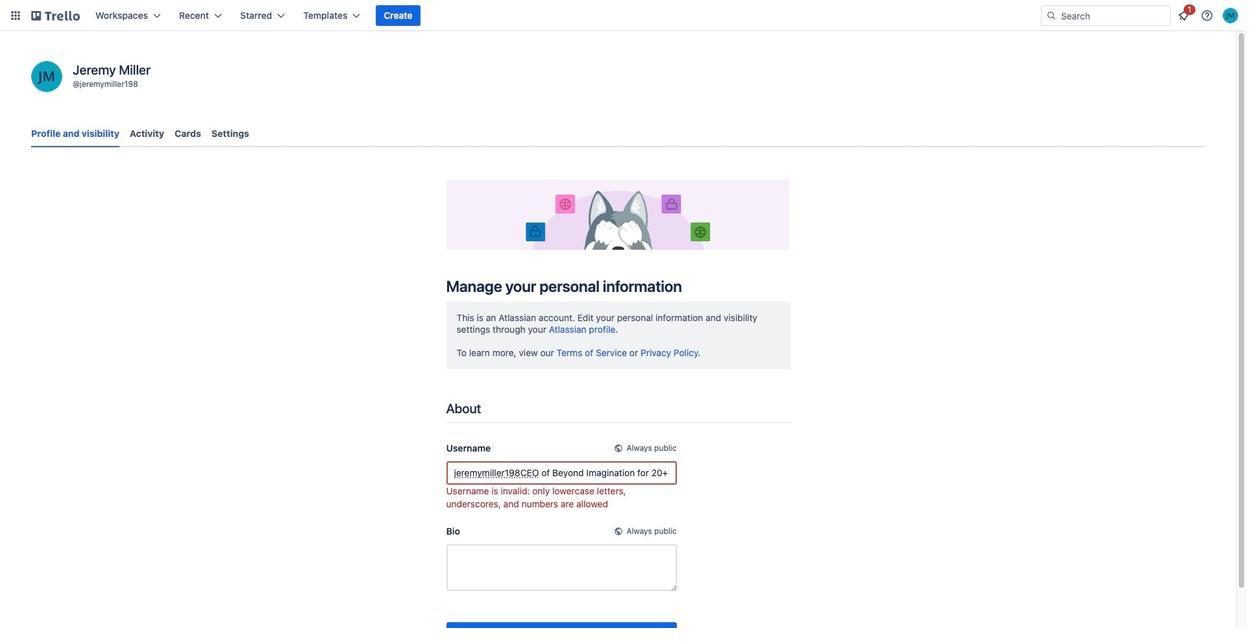 Task type: vqa. For each thing, say whether or not it's contained in the screenshot.
Jeremy Miller (jeremymiller198) icon inside the 'Primary' element
yes



Task type: locate. For each thing, give the bounding box(es) containing it.
None text field
[[446, 461, 677, 485]]

None text field
[[446, 544, 677, 591]]

1 notification image
[[1176, 8, 1192, 23]]

jeremy miller (jeremymiller198) image
[[1223, 8, 1238, 23]]



Task type: describe. For each thing, give the bounding box(es) containing it.
back to home image
[[31, 5, 80, 26]]

primary element
[[0, 0, 1246, 31]]

search image
[[1046, 10, 1057, 21]]

Search field
[[1041, 5, 1171, 26]]

jeremy miller (jeremymiller198) image
[[31, 61, 62, 92]]

open information menu image
[[1201, 9, 1214, 22]]



